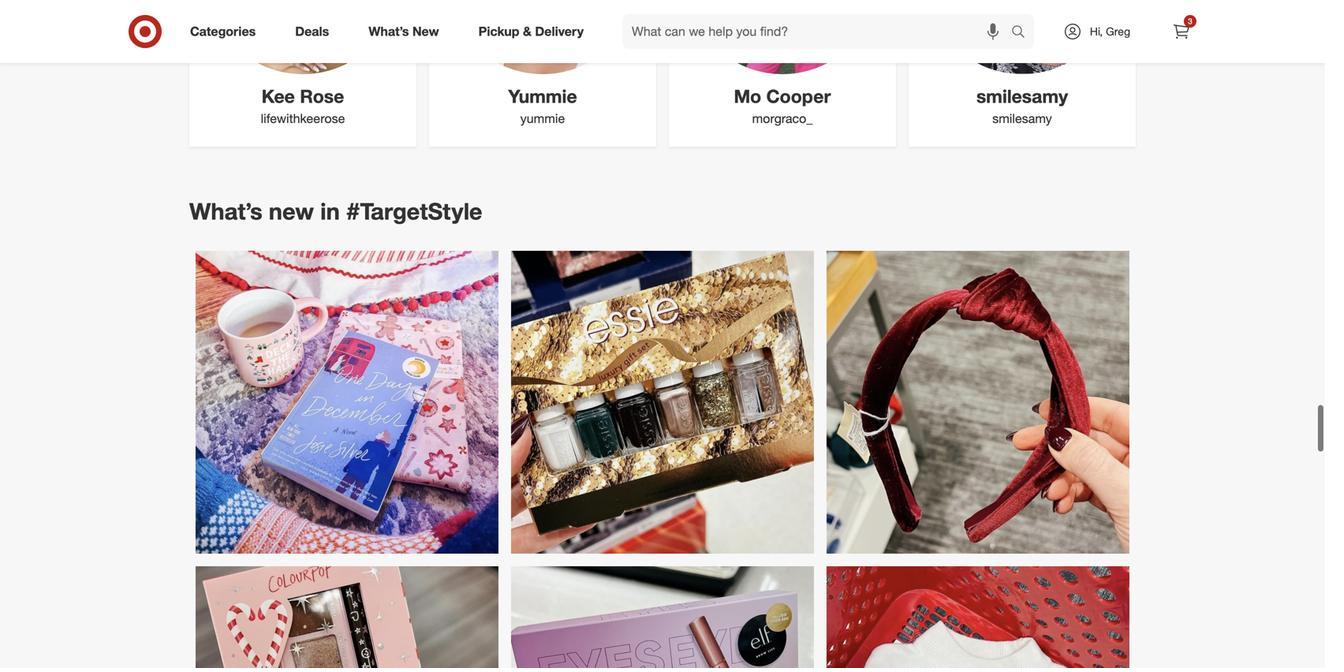 Task type: vqa. For each thing, say whether or not it's contained in the screenshot.
When
no



Task type: describe. For each thing, give the bounding box(es) containing it.
delivery
[[535, 24, 584, 39]]

#targetstyle
[[346, 197, 482, 225]]

yummie
[[508, 85, 577, 107]]

what's new
[[369, 24, 439, 39]]

smilesamy smilesamy
[[977, 85, 1068, 126]]

what's for what's new
[[369, 24, 409, 39]]

pickup
[[479, 24, 519, 39]]

categories link
[[177, 14, 275, 49]]

what's new in #targetstyle
[[189, 197, 482, 225]]

what's for what's new in #targetstyle
[[189, 197, 262, 225]]

mo cooper morgraco_
[[734, 85, 831, 126]]

greg
[[1106, 24, 1130, 38]]

mo
[[734, 85, 761, 107]]

kee rose lifewithkeerose
[[261, 85, 345, 126]]

pickup & delivery link
[[465, 14, 603, 49]]

0 vertical spatial smilesamy
[[977, 85, 1068, 107]]

deals link
[[282, 14, 349, 49]]

cooper
[[766, 85, 831, 107]]

pickup & delivery
[[479, 24, 584, 39]]

new
[[412, 24, 439, 39]]

hi,
[[1090, 24, 1103, 38]]

yummie
[[520, 111, 565, 126]]



Task type: locate. For each thing, give the bounding box(es) containing it.
what's left new at the top of the page
[[189, 197, 262, 225]]

kee
[[262, 85, 295, 107]]

user image by @kayimreading image
[[196, 251, 499, 554]]

1 vertical spatial what's
[[189, 197, 262, 225]]

0 horizontal spatial what's
[[189, 197, 262, 225]]

what's new link
[[355, 14, 459, 49]]

What can we help you find? suggestions appear below search field
[[622, 14, 1015, 49]]

1 horizontal spatial what's
[[369, 24, 409, 39]]

3 link
[[1164, 14, 1199, 49]]

what's
[[369, 24, 409, 39], [189, 197, 262, 225]]

rose
[[300, 85, 344, 107]]

user image by @twotargetmoms image
[[511, 251, 814, 554], [827, 251, 1130, 554], [196, 566, 499, 668], [511, 566, 814, 668], [827, 566, 1130, 668]]

smilesamy inside "smilesamy smilesamy"
[[993, 111, 1052, 126]]

categories
[[190, 24, 256, 39]]

hi, greg
[[1090, 24, 1130, 38]]

&
[[523, 24, 532, 39]]

deals
[[295, 24, 329, 39]]

0 vertical spatial what's
[[369, 24, 409, 39]]

search
[[1004, 25, 1042, 41]]

in
[[320, 197, 340, 225]]

new
[[269, 197, 314, 225]]

search button
[[1004, 14, 1042, 52]]

lifewithkeerose
[[261, 111, 345, 126]]

1 vertical spatial smilesamy
[[993, 111, 1052, 126]]

what's left the new
[[369, 24, 409, 39]]

yummie yummie
[[508, 85, 577, 126]]

3
[[1188, 16, 1193, 26]]

morgraco_
[[752, 111, 813, 126]]

smilesamy
[[977, 85, 1068, 107], [993, 111, 1052, 126]]



